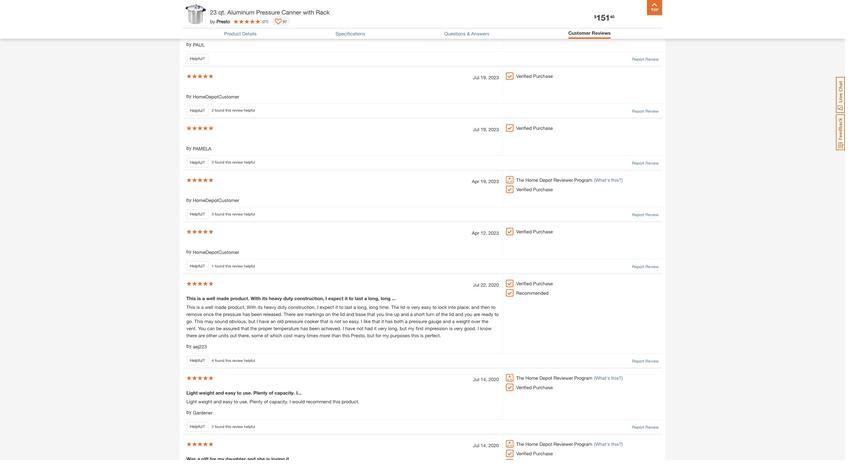 Task type: describe. For each thing, give the bounding box(es) containing it.
8 report review button from the top
[[632, 424, 659, 431]]

5 found from the top
[[215, 358, 224, 363]]

1 vertical spatial this
[[186, 304, 195, 310]]

customer reviews
[[568, 30, 611, 36]]

7 report review from the top
[[632, 359, 659, 364]]

3 3 found this review helpful from the top
[[212, 424, 255, 429]]

review for homedepotcustomer 'button' for apr 12, 2023
[[232, 264, 243, 268]]

1 verified purchase from the top
[[516, 73, 553, 79]]

2020 for this is a well made product. with its heavy duty construction, i expect it to last a long, long ... this is a well made product. with its heavy duty construction, i expect it to last a long, long time. the lid is very easy to lock into place, and then to remove once the pressure has been released. there are markings on the lid and base that you line up and a short turn of the lid and you are ready to go. this may sound obvious, but i have an old pressure cooker that is not so easy. i like that it has both a pressure gauge and a weight over the vent. you can be assured that the proper temperature has been achieved. i have not had it very long, but my first impression is very good. i know there are other units out there, some of which cost many times more than this presto, but for my purposes this is perfect.
[[489, 282, 499, 288]]

0 vertical spatial last
[[355, 296, 363, 301]]

there,
[[238, 333, 250, 339]]

6 report review button from the top
[[632, 264, 659, 270]]

4 report review from the top
[[632, 160, 659, 166]]

23
[[210, 8, 217, 16]]

into
[[448, 304, 456, 310]]

4 report review button from the top
[[632, 160, 659, 166]]

1 vertical spatial my
[[383, 333, 389, 339]]

1 vertical spatial its
[[258, 304, 263, 310]]

70815
[[286, 13, 301, 19]]

sound
[[215, 319, 228, 324]]

product
[[224, 31, 241, 36]]

jul 19, 2023 for by pamela
[[473, 126, 499, 132]]

70815 button
[[278, 13, 301, 20]]

0 horizontal spatial has
[[243, 312, 250, 317]]

i up on
[[326, 296, 327, 301]]

0 vertical spatial with
[[251, 296, 261, 301]]

3 report review button from the top
[[632, 108, 659, 114]]

20,
[[481, 23, 487, 28]]

that down on
[[320, 319, 328, 324]]

review for pamela button
[[232, 160, 243, 164]]

0 horizontal spatial lid
[[340, 312, 345, 317]]

0 vertical spatial construction,
[[294, 296, 324, 301]]

3 reviewer from the top
[[554, 441, 573, 447]]

once
[[203, 312, 214, 317]]

2 vertical spatial long,
[[388, 326, 399, 331]]

8 review from the top
[[646, 425, 659, 430]]

2 depot from the top
[[539, 375, 552, 381]]

baton
[[228, 13, 243, 19]]

answers
[[471, 31, 489, 36]]

1 horizontal spatial are
[[297, 312, 304, 317]]

by for aej223 button
[[186, 343, 192, 349]]

1 vertical spatial weight
[[199, 390, 214, 396]]

0 vertical spatial duty
[[283, 296, 293, 301]]

3 2020 from the top
[[489, 443, 499, 448]]

19, for 5th report review button
[[481, 178, 487, 184]]

1 vertical spatial made
[[215, 304, 226, 310]]

1 horizontal spatial but
[[367, 333, 374, 339]]

0 horizontal spatial pressure
[[223, 312, 241, 317]]

by homedepotcustomer for apr 19, 2023
[[186, 197, 239, 203]]

pamela
[[193, 146, 211, 151]]

the inside this is a well made product. with its heavy duty construction, i expect it to last a long, long ... this is a well made product. with its heavy duty construction, i expect it to last a long, long time. the lid is very easy to lock into place, and then to remove once the pressure has been released. there are markings on the lid and base that you line up and a short turn of the lid and you are ready to go. this may sound obvious, but i have an old pressure cooker that is not so easy. i like that it has both a pressure gauge and a weight over the vent. you can be assured that the proper temperature has been achieved. i have not had it very long, but my first impression is very good. i know there are other units out there, some of which cost many times more than this presto, but for my purposes this is perfect.
[[391, 304, 399, 310]]

aej223
[[193, 344, 207, 350]]

7 verified from the top
[[516, 451, 532, 457]]

3 the home depot reviewer program from the top
[[516, 441, 593, 447]]

2 report review from the top
[[632, 57, 659, 62]]

by for paul button
[[186, 41, 192, 47]]

6 report from the top
[[632, 264, 645, 269]]

97 button
[[272, 16, 290, 26]]

1 vertical spatial use.
[[239, 399, 248, 405]]

1 horizontal spatial very
[[411, 304, 420, 310]]

1 report review from the top
[[632, 5, 659, 10]]

gardener
[[193, 410, 213, 416]]

1 horizontal spatial pressure
[[285, 319, 303, 324]]

1 vertical spatial well
[[205, 304, 213, 310]]

2023 for pamela button
[[489, 126, 499, 132]]

19, for 3rd report review button
[[481, 74, 487, 80]]

0 vertical spatial use.
[[243, 390, 252, 396]]

2 review from the top
[[646, 57, 659, 62]]

it up 'achieved.'
[[335, 304, 338, 310]]

i...
[[296, 390, 302, 396]]

6 report review from the top
[[632, 264, 659, 269]]

product details
[[224, 31, 257, 36]]

obvious,
[[229, 319, 247, 324]]

0 horizontal spatial but
[[248, 319, 255, 324]]

pressure
[[256, 8, 280, 16]]

40
[[610, 14, 615, 19]]

7 verified purchase from the top
[[516, 451, 553, 457]]

by homedepotcustomer for jul 19, 2023
[[186, 93, 239, 99]]

3 review from the top
[[646, 109, 659, 114]]

found for apr 19, 2023 homedepotcustomer 'button'
[[215, 212, 224, 216]]

it right had
[[374, 326, 377, 331]]

2 helpful? from the top
[[190, 56, 205, 61]]

aluminum
[[227, 8, 255, 16]]

1 this?) from the top
[[611, 177, 623, 183]]

2 helpful? button from the top
[[186, 54, 208, 64]]

5 report from the top
[[632, 212, 645, 217]]

8 report from the top
[[632, 425, 645, 430]]

customer
[[568, 30, 591, 36]]

0 vertical spatial well
[[206, 296, 215, 301]]

1 (what's this?) link from the top
[[594, 176, 623, 183]]

5 helpful from the top
[[244, 358, 255, 363]]

review for apr 19, 2023 homedepotcustomer 'button'
[[232, 212, 243, 216]]

1 14, from the top
[[481, 377, 487, 382]]

i down so
[[343, 326, 344, 331]]

old
[[277, 319, 284, 324]]

by for the gardener button
[[186, 409, 192, 415]]

5 report review button from the top
[[632, 212, 659, 218]]

2 horizontal spatial pressure
[[409, 319, 427, 324]]

97
[[283, 19, 287, 23]]

achieved.
[[321, 326, 341, 331]]

impression
[[425, 326, 448, 331]]

1 vertical spatial not
[[357, 326, 364, 331]]

homedepotcustomer button for jul 19, 2023
[[193, 93, 239, 100]]

recommend
[[306, 399, 332, 405]]

6 purchase from the top
[[533, 385, 553, 390]]

2 you from the left
[[465, 312, 472, 317]]

that right the 'like'
[[372, 319, 380, 324]]

more
[[320, 333, 330, 339]]

1 vertical spatial have
[[345, 326, 355, 331]]

vent.
[[186, 326, 197, 331]]

1 vertical spatial heavy
[[264, 304, 276, 310]]

over
[[471, 319, 481, 324]]

2 verified purchase from the top
[[516, 125, 553, 131]]

22,
[[481, 282, 487, 288]]

homedepotcustomer button for apr 12, 2023
[[193, 249, 239, 256]]

5 verified from the top
[[516, 281, 532, 287]]

units
[[219, 333, 229, 339]]

1 horizontal spatial long,
[[368, 296, 379, 301]]

2 reviewer from the top
[[554, 375, 573, 381]]

...
[[392, 296, 396, 301]]

5 verified purchase from the top
[[516, 281, 553, 287]]

by for apr 19, 2023 homedepotcustomer 'button'
[[186, 197, 192, 203]]

place,
[[457, 304, 470, 310]]

apr 12, 2023
[[472, 230, 499, 236]]

1 2023 from the top
[[489, 23, 499, 28]]

2023 for homedepotcustomer 'button' associated with jul 19, 2023
[[489, 74, 499, 80]]

1 horizontal spatial my
[[408, 326, 414, 331]]

pamela button
[[193, 145, 211, 152]]

4 purchase from the top
[[533, 229, 553, 235]]

i left the 'like'
[[361, 319, 362, 324]]

by paul
[[186, 41, 205, 47]]

so
[[343, 319, 348, 324]]

1 light from the top
[[186, 390, 198, 396]]

2 vertical spatial easy
[[223, 399, 233, 405]]

cooker
[[304, 319, 319, 324]]

0 horizontal spatial are
[[198, 333, 205, 339]]

would
[[292, 399, 305, 405]]

sep 20, 2023
[[471, 23, 499, 28]]

23 qt. aluminum pressure canner with rack
[[210, 8, 330, 16]]

2 purchase from the top
[[533, 125, 553, 131]]

2 (what's this?) from the top
[[594, 375, 623, 381]]

5 review from the top
[[232, 358, 243, 363]]

reviews
[[592, 30, 611, 36]]

homedepotcustomer button for apr 19, 2023
[[193, 197, 239, 204]]

qt.
[[218, 8, 226, 16]]

1 horizontal spatial lid
[[400, 304, 405, 310]]

this is a well made product. with its heavy duty construction, i expect it to last a long, long ... this is a well made product. with its heavy duty construction, i expect it to last a long, long time. the lid is very easy to lock into place, and then to remove once the pressure has been released. there are markings on the lid and base that you line up and a short turn of the lid and you are ready to go. this may sound obvious, but i have an old pressure cooker that is not so easy. i like that it has both a pressure gauge and a weight over the vent. you can be assured that the proper temperature has been achieved. i have not had it very long, but my first impression is very good. i know there are other units out there, some of which cost many times more than this presto, but for my purposes this is perfect.
[[186, 296, 499, 339]]

1 vertical spatial product.
[[228, 304, 246, 310]]

helpful? button for fifth report review button from the bottom
[[186, 157, 208, 168]]

3 verified purchase from the top
[[516, 186, 553, 192]]

out
[[230, 333, 237, 339]]

presto,
[[351, 333, 366, 339]]

1 vertical spatial duty
[[278, 304, 287, 310]]

2 horizontal spatial are
[[474, 312, 480, 317]]

by homedepotcustomer for apr 12, 2023
[[186, 249, 239, 255]]

many
[[294, 333, 306, 339]]

2 report from the top
[[632, 57, 645, 62]]

2 this?) from the top
[[611, 375, 623, 381]]

4 helpful from the top
[[244, 264, 255, 268]]

1 vertical spatial easy
[[225, 390, 236, 396]]

released.
[[263, 312, 282, 317]]

3 found this review helpful for by pamela
[[212, 160, 255, 164]]

base
[[356, 312, 366, 317]]

1 vertical spatial construction,
[[288, 304, 316, 310]]

line
[[386, 312, 393, 317]]

3 (what's this?) from the top
[[594, 441, 623, 447]]

than
[[332, 333, 341, 339]]

2 found this review helpful
[[212, 108, 255, 112]]

4
[[212, 358, 214, 363]]

n baton rouge
[[223, 13, 260, 19]]

3 this?) from the top
[[611, 441, 623, 447]]

helpful? for 3rd report review button
[[190, 108, 205, 113]]

1 review from the top
[[646, 5, 659, 10]]

2 (what's this?) link from the top
[[594, 375, 623, 382]]

product image image
[[185, 3, 207, 25]]

5 review from the top
[[646, 212, 659, 217]]

2 vertical spatial weight
[[198, 399, 212, 405]]

1 jul from the top
[[473, 74, 479, 80]]

specifications
[[336, 31, 365, 36]]

diy button
[[582, 8, 603, 24]]

know
[[480, 326, 492, 331]]

1 vertical spatial has
[[385, 319, 393, 324]]

1 vertical spatial expect
[[320, 304, 334, 310]]

homedepotcustomer for apr 19, 2023
[[193, 198, 239, 203]]

helpful? button for 8th report review button from the top
[[186, 422, 208, 432]]

some
[[251, 333, 263, 339]]

both
[[394, 319, 404, 324]]

top button
[[647, 0, 662, 15]]

questions
[[444, 31, 466, 36]]

What can we help you find today? search field
[[314, 9, 499, 23]]

that up there,
[[241, 326, 249, 331]]

2 verified from the top
[[516, 125, 532, 131]]

i up some in the left bottom of the page
[[257, 319, 258, 324]]

weight inside this is a well made product. with its heavy duty construction, i expect it to last a long, long ... this is a well made product. with its heavy duty construction, i expect it to last a long, long time. the lid is very easy to lock into place, and then to remove once the pressure has been released. there are markings on the lid and base that you line up and a short turn of the lid and you are ready to go. this may sound obvious, but i have an old pressure cooker that is not so easy. i like that it has both a pressure gauge and a weight over the vent. you can be assured that the proper temperature has been achieved. i have not had it very long, but my first impression is very good. i know there are other units out there, some of which cost many times more than this presto, but for my purposes this is perfect.
[[456, 319, 470, 324]]

the home depot logo image
[[185, 5, 207, 27]]

3 helpful from the top
[[244, 212, 255, 216]]

2 horizontal spatial but
[[400, 326, 407, 331]]

light weight and easy to use. plenty of capacity. i... light weight and easy to use. plenty of capacity. i would recommend this product.
[[186, 390, 359, 405]]

1 vertical spatial plenty
[[250, 399, 263, 405]]

times
[[307, 333, 318, 339]]

3 verified from the top
[[516, 186, 532, 192]]

2 horizontal spatial very
[[454, 326, 463, 331]]

helpful? button for 5th report review button
[[186, 209, 208, 219]]

6 review from the top
[[232, 424, 243, 429]]

2 home from the top
[[525, 375, 538, 381]]

remove
[[186, 312, 202, 317]]

3 depot from the top
[[539, 441, 552, 447]]

1 horizontal spatial long
[[381, 296, 391, 301]]

n
[[223, 13, 227, 19]]

1 program from the top
[[574, 177, 593, 183]]

sep
[[471, 23, 479, 28]]

found for homedepotcustomer 'button' associated with jul 19, 2023
[[215, 108, 224, 112]]

short
[[414, 312, 425, 317]]

found for pamela button
[[215, 160, 224, 164]]

paul
[[193, 42, 205, 47]]

by aej223
[[186, 343, 207, 350]]

$
[[594, 14, 597, 19]]

gauge
[[428, 319, 442, 324]]

12,
[[481, 230, 487, 236]]

4 verified from the top
[[516, 229, 532, 235]]

first
[[416, 326, 424, 331]]



Task type: locate. For each thing, give the bounding box(es) containing it.
1 home from the top
[[525, 177, 538, 183]]

7 helpful? button from the top
[[186, 356, 208, 366]]

of left would
[[264, 399, 268, 405]]

but up purposes
[[400, 326, 407, 331]]

1 vertical spatial 3 found this review helpful
[[212, 212, 255, 216]]

1 19, from the top
[[481, 74, 487, 80]]

(what's this?) link
[[594, 176, 623, 183], [594, 375, 623, 382], [594, 441, 623, 448]]

5 2023 from the top
[[489, 230, 499, 236]]

0 vertical spatial easy
[[422, 304, 431, 310]]

1 vertical spatial 19,
[[481, 126, 487, 132]]

rouge
[[244, 13, 260, 19]]

1 reviewer from the top
[[554, 177, 573, 183]]

7 report from the top
[[632, 359, 645, 364]]

lid up both
[[400, 304, 405, 310]]

0 vertical spatial have
[[259, 319, 269, 324]]

have
[[259, 319, 269, 324], [345, 326, 355, 331]]

with up obvious,
[[247, 304, 256, 310]]

use.
[[243, 390, 252, 396], [239, 399, 248, 405]]

3 (what's this?) link from the top
[[594, 441, 623, 448]]

2020 for light weight and easy to use. plenty of capacity. i... light weight and easy to use. plenty of capacity. i would recommend this product.
[[489, 377, 499, 382]]

perfect.
[[425, 333, 441, 339]]

0 vertical spatial its
[[262, 296, 268, 301]]

recommended
[[516, 290, 549, 296]]

0 vertical spatial (what's
[[594, 177, 610, 183]]

long left time.
[[369, 304, 378, 310]]

1 purchase from the top
[[533, 73, 553, 79]]

4 helpful? button from the top
[[186, 157, 208, 168]]

0 horizontal spatial long
[[369, 304, 378, 310]]

easy.
[[349, 319, 360, 324]]

3 report review from the top
[[632, 109, 659, 114]]

found for homedepotcustomer 'button' for apr 12, 2023
[[215, 264, 224, 268]]

4 review from the top
[[646, 160, 659, 166]]

an
[[271, 319, 276, 324]]

3 3 from the top
[[212, 424, 214, 429]]

the right on
[[332, 312, 339, 317]]

helpful? for 8th report review button from the top
[[190, 424, 205, 429]]

1 vertical spatial with
[[247, 304, 256, 310]]

5 report review from the top
[[632, 212, 659, 217]]

0 vertical spatial this
[[186, 296, 196, 301]]

1 vertical spatial homedepotcustomer
[[193, 198, 239, 203]]

0 vertical spatial light
[[186, 390, 198, 396]]

for
[[376, 333, 381, 339]]

6 helpful from the top
[[244, 424, 255, 429]]

2023 for homedepotcustomer 'button' for apr 12, 2023
[[489, 230, 499, 236]]

review
[[232, 108, 243, 112], [232, 160, 243, 164], [232, 212, 243, 216], [232, 264, 243, 268], [232, 358, 243, 363], [232, 424, 243, 429]]

then
[[481, 304, 490, 310]]

last
[[355, 296, 363, 301], [345, 304, 352, 310]]

last up base
[[355, 296, 363, 301]]

2 jul from the top
[[473, 126, 479, 132]]

the up some in the left bottom of the page
[[250, 326, 257, 331]]

2023
[[489, 23, 499, 28], [489, 74, 499, 80], [489, 126, 499, 132], [489, 178, 499, 184], [489, 230, 499, 236]]

2 report review button from the top
[[632, 56, 659, 62]]

of right turn
[[436, 312, 440, 317]]

helpful? button for 3rd report review button from the bottom
[[186, 261, 208, 271]]

1 found this review helpful
[[212, 264, 255, 268]]

&
[[467, 31, 470, 36]]

pressure down there
[[285, 319, 303, 324]]

0 vertical spatial has
[[243, 312, 250, 317]]

by inside by paul
[[186, 41, 192, 47]]

0 vertical spatial product.
[[230, 296, 249, 301]]

2 horizontal spatial long,
[[388, 326, 399, 331]]

up
[[394, 312, 400, 317]]

4 jul from the top
[[473, 377, 479, 382]]

3 2023 from the top
[[489, 126, 499, 132]]

3 program from the top
[[574, 441, 593, 447]]

0 vertical spatial homedepotcustomer button
[[193, 93, 239, 100]]

pressure
[[223, 312, 241, 317], [285, 319, 303, 324], [409, 319, 427, 324]]

1 the home depot reviewer program from the top
[[516, 177, 593, 183]]

0 horizontal spatial my
[[383, 333, 389, 339]]

19, for fifth report review button from the bottom
[[481, 126, 487, 132]]

1 vertical spatial (what's this?)
[[594, 375, 623, 381]]

is
[[197, 296, 201, 301], [196, 304, 200, 310], [407, 304, 410, 310], [330, 319, 333, 324], [449, 326, 453, 331], [420, 333, 424, 339]]

2 vertical spatial product.
[[342, 399, 359, 405]]

2 vertical spatial 19,
[[481, 178, 487, 184]]

27
[[263, 19, 267, 23]]

click to redirect to view my cart page image
[[645, 8, 653, 16]]

long left ... at the bottom left of the page
[[381, 296, 391, 301]]

lid up so
[[340, 312, 345, 317]]

0 vertical spatial by homedepotcustomer
[[186, 93, 239, 99]]

6 review from the top
[[646, 264, 659, 269]]

1 vertical spatial jul 14, 2020
[[473, 443, 499, 448]]

you
[[377, 312, 384, 317], [465, 312, 472, 317]]

feedback link image
[[836, 114, 845, 150]]

2 vertical spatial this?)
[[611, 441, 623, 447]]

by inside by aej223
[[186, 343, 192, 349]]

3 review from the top
[[232, 212, 243, 216]]

2023 for apr 19, 2023 homedepotcustomer 'button'
[[489, 178, 499, 184]]

0 vertical spatial capacity.
[[275, 390, 295, 396]]

aej223 button
[[193, 343, 207, 350]]

1 you from the left
[[377, 312, 384, 317]]

pressure up obvious,
[[223, 312, 241, 317]]

report review button
[[632, 4, 659, 10], [632, 56, 659, 62], [632, 108, 659, 114], [632, 160, 659, 166], [632, 212, 659, 218], [632, 264, 659, 270], [632, 358, 659, 364], [632, 424, 659, 431]]

7 helpful? from the top
[[190, 358, 205, 363]]

the
[[516, 177, 524, 183], [391, 304, 399, 310], [516, 375, 524, 381], [516, 441, 524, 447]]

pressure down short at the bottom of page
[[409, 319, 427, 324]]

2 vertical spatial the home depot reviewer program
[[516, 441, 593, 447]]

it
[[345, 296, 348, 301], [335, 304, 338, 310], [381, 319, 384, 324], [374, 326, 377, 331]]

1 vertical spatial 2020
[[489, 377, 499, 382]]

3 purchase from the top
[[533, 186, 553, 192]]

8 helpful? from the top
[[190, 424, 205, 429]]

its up released. on the left bottom of page
[[262, 296, 268, 301]]

helpful? for 5th report review button
[[190, 212, 205, 217]]

4 2023 from the top
[[489, 178, 499, 184]]

2 2020 from the top
[[489, 377, 499, 382]]

0 vertical spatial 2020
[[489, 282, 499, 288]]

by for pamela button
[[186, 145, 192, 151]]

temperature
[[274, 326, 299, 331]]

0 vertical spatial not
[[334, 319, 341, 324]]

i inside light weight and easy to use. plenty of capacity. i... light weight and easy to use. plenty of capacity. i would recommend this product.
[[290, 399, 291, 405]]

2 vertical spatial (what's this?)
[[594, 441, 623, 447]]

questions & answers
[[444, 31, 489, 36]]

0 vertical spatial 19,
[[481, 74, 487, 80]]

1 helpful? from the top
[[190, 4, 205, 9]]

light
[[186, 390, 198, 396], [186, 399, 197, 405]]

helpful? for fifth report review button from the bottom
[[190, 160, 205, 165]]

2 horizontal spatial lid
[[449, 312, 454, 317]]

capacity. left "i..."
[[275, 390, 295, 396]]

found
[[215, 108, 224, 112], [215, 160, 224, 164], [215, 212, 224, 216], [215, 264, 224, 268], [215, 358, 224, 363], [215, 424, 224, 429]]

but right obvious,
[[248, 319, 255, 324]]

0 vertical spatial expect
[[328, 296, 344, 301]]

1 3 from the top
[[212, 160, 214, 164]]

1 helpful? button from the top
[[186, 2, 208, 12]]

0 vertical spatial jul 14, 2020
[[473, 377, 499, 382]]

been left released. on the left bottom of page
[[251, 312, 262, 317]]

2 vertical spatial homedepotcustomer
[[193, 249, 239, 255]]

1 vertical spatial long
[[369, 304, 378, 310]]

very up for
[[378, 326, 387, 331]]

14,
[[481, 377, 487, 382], [481, 443, 487, 448]]

lock
[[438, 304, 447, 310]]

2 light from the top
[[186, 399, 197, 405]]

1 by homedepotcustomer from the top
[[186, 93, 239, 99]]

2 program from the top
[[574, 375, 593, 381]]

0 vertical spatial 3
[[212, 160, 214, 164]]

long, down both
[[388, 326, 399, 331]]

0 horizontal spatial long,
[[357, 304, 368, 310]]

4 helpful? from the top
[[190, 160, 205, 165]]

1 vertical spatial last
[[345, 304, 352, 310]]

1 vertical spatial homedepotcustomer button
[[193, 197, 239, 204]]

2 helpful from the top
[[244, 160, 255, 164]]

0 vertical spatial 14,
[[481, 377, 487, 382]]

2 (what's from the top
[[594, 375, 610, 381]]

by for homedepotcustomer 'button' for apr 12, 2023
[[186, 249, 192, 255]]

2 jul 14, 2020 from the top
[[473, 443, 499, 448]]

has down line
[[385, 319, 393, 324]]

0 vertical spatial plenty
[[254, 390, 268, 396]]

5 purchase from the top
[[533, 281, 553, 287]]

product. inside light weight and easy to use. plenty of capacity. i... light weight and easy to use. plenty of capacity. i would recommend this product.
[[342, 399, 359, 405]]

2 vertical spatial homedepotcustomer button
[[193, 249, 239, 256]]

6 found from the top
[[215, 424, 224, 429]]

are down you
[[198, 333, 205, 339]]

2 vertical spatial but
[[367, 333, 374, 339]]

this?)
[[611, 177, 623, 183], [611, 375, 623, 381], [611, 441, 623, 447]]

duty
[[283, 296, 293, 301], [278, 304, 287, 310]]

of
[[436, 312, 440, 317], [264, 333, 269, 339], [269, 390, 273, 396], [264, 399, 268, 405]]

cost
[[284, 333, 293, 339]]

0 vertical spatial heavy
[[269, 296, 282, 301]]

by for homedepotcustomer 'button' associated with jul 19, 2023
[[186, 93, 192, 99]]

turn
[[426, 312, 435, 317]]

very up short at the bottom of page
[[411, 304, 420, 310]]

1 (what's this?) from the top
[[594, 177, 623, 183]]

0 horizontal spatial not
[[334, 319, 341, 324]]

i down over
[[478, 326, 479, 331]]

not up presto,
[[357, 326, 364, 331]]

1 vertical spatial (what's this?) link
[[594, 375, 623, 382]]

2 vertical spatial this
[[194, 319, 203, 324]]

by inside by gardener
[[186, 409, 192, 415]]

( 27 )
[[262, 19, 268, 23]]

this inside light weight and easy to use. plenty of capacity. i... light weight and easy to use. plenty of capacity. i would recommend this product.
[[333, 399, 340, 405]]

0 horizontal spatial you
[[377, 312, 384, 317]]

2 vertical spatial 3 found this review helpful
[[212, 424, 255, 429]]

helpful? button for 3rd report review button
[[186, 105, 208, 116]]

made
[[217, 296, 229, 301], [215, 304, 226, 310]]

(what's
[[594, 177, 610, 183], [594, 375, 610, 381], [594, 441, 610, 447]]

i
[[326, 296, 327, 301], [317, 304, 318, 310], [257, 319, 258, 324], [361, 319, 362, 324], [343, 326, 344, 331], [478, 326, 479, 331], [290, 399, 291, 405]]

of left "i..."
[[269, 390, 273, 396]]

construction,
[[294, 296, 324, 301], [288, 304, 316, 310]]

2 vertical spatial has
[[301, 326, 308, 331]]

had
[[365, 326, 373, 331]]

apr for apr 19, 2023
[[472, 178, 479, 184]]

3 report from the top
[[632, 109, 645, 114]]

7 report review button from the top
[[632, 358, 659, 364]]

program
[[574, 177, 593, 183], [574, 375, 593, 381], [574, 441, 593, 447]]

3 found this review helpful for by homedepotcustomer
[[212, 212, 255, 216]]

1 verified from the top
[[516, 73, 532, 79]]

jul 22, 2020
[[473, 282, 499, 288]]

live chat image
[[836, 77, 845, 113]]

4 report from the top
[[632, 160, 645, 166]]

my left first
[[408, 326, 414, 331]]

3 (what's from the top
[[594, 441, 610, 447]]

capacity.
[[275, 390, 295, 396], [269, 399, 288, 405]]

1 2020 from the top
[[489, 282, 499, 288]]

my right for
[[383, 333, 389, 339]]

long, left ... at the bottom left of the page
[[368, 296, 379, 301]]

1 homedepotcustomer from the top
[[193, 94, 239, 99]]

2 homedepotcustomer from the top
[[193, 198, 239, 203]]

you down place,
[[465, 312, 472, 317]]

it down time.
[[381, 319, 384, 324]]

can
[[207, 326, 215, 331]]

of down 'proper'
[[264, 333, 269, 339]]

2
[[212, 108, 214, 112]]

0 vertical spatial apr
[[472, 178, 479, 184]]

6 helpful? button from the top
[[186, 261, 208, 271]]

easy inside this is a well made product. with its heavy duty construction, i expect it to last a long, long ... this is a well made product. with its heavy duty construction, i expect it to last a long, long time. the lid is very easy to lock into place, and then to remove once the pressure has been released. there are markings on the lid and base that you line up and a short turn of the lid and you are ready to go. this may sound obvious, but i have an old pressure cooker that is not so easy. i like that it has both a pressure gauge and a weight over the vent. you can be assured that the proper temperature has been achieved. i have not had it very long, but my first impression is very good. i know there are other units out there, some of which cost many times more than this presto, but for my purposes this is perfect.
[[422, 304, 431, 310]]

6 verified purchase from the top
[[516, 385, 553, 390]]

homedepotcustomer for apr 12, 2023
[[193, 249, 239, 255]]

2 vertical spatial by homedepotcustomer
[[186, 249, 239, 255]]

1 report from the top
[[632, 5, 645, 10]]

19,
[[481, 74, 487, 80], [481, 126, 487, 132], [481, 178, 487, 184]]

capacity. left would
[[269, 399, 288, 405]]

be
[[216, 326, 222, 331]]

1 vertical spatial jul 19, 2023
[[473, 126, 499, 132]]

not
[[334, 319, 341, 324], [357, 326, 364, 331]]

it up so
[[345, 296, 348, 301]]

3 helpful? button from the top
[[186, 105, 208, 116]]

7 review from the top
[[646, 359, 659, 364]]

time.
[[380, 304, 390, 310]]

2 19, from the top
[[481, 126, 487, 132]]

last up so
[[345, 304, 352, 310]]

1 vertical spatial long,
[[357, 304, 368, 310]]

0 vertical spatial (what's this?)
[[594, 177, 623, 183]]

has up many
[[301, 326, 308, 331]]

other
[[206, 333, 217, 339]]

jul 14, 2020
[[473, 377, 499, 382], [473, 443, 499, 448]]

its up 'proper'
[[258, 304, 263, 310]]

not left so
[[334, 319, 341, 324]]

by presto
[[210, 18, 230, 24]]

3 helpful? from the top
[[190, 108, 205, 113]]

with
[[251, 296, 261, 301], [247, 304, 256, 310]]

1 vertical spatial by homedepotcustomer
[[186, 197, 239, 203]]

2 vertical spatial program
[[574, 441, 593, 447]]

paul button
[[193, 41, 205, 48]]

1 vertical spatial reviewer
[[554, 375, 573, 381]]

the
[[215, 312, 222, 317], [332, 312, 339, 317], [441, 312, 448, 317], [482, 319, 488, 324], [250, 326, 257, 331]]

0 vertical spatial program
[[574, 177, 593, 183]]

homedepotcustomer for jul 19, 2023
[[193, 94, 239, 99]]

2 found from the top
[[215, 160, 224, 164]]

0 vertical spatial but
[[248, 319, 255, 324]]

i up markings
[[317, 304, 318, 310]]

0 vertical spatial been
[[251, 312, 262, 317]]

helpful? button for 7th report review button from the top of the page
[[186, 356, 208, 366]]

easy
[[422, 304, 431, 310], [225, 390, 236, 396], [223, 399, 233, 405]]

1 depot from the top
[[539, 177, 552, 183]]

are up over
[[474, 312, 480, 317]]

2 vertical spatial (what's this?) link
[[594, 441, 623, 448]]

ready
[[482, 312, 493, 317]]

0 vertical spatial made
[[217, 296, 229, 301]]

the down lock
[[441, 312, 448, 317]]

6 verified from the top
[[516, 385, 532, 390]]

weight
[[456, 319, 470, 324], [199, 390, 214, 396], [198, 399, 212, 405]]

lid down 'into'
[[449, 312, 454, 317]]

you down time.
[[377, 312, 384, 317]]

3 by homedepotcustomer from the top
[[186, 249, 239, 255]]

there
[[284, 312, 296, 317]]

display image
[[275, 19, 282, 25]]

like
[[364, 319, 371, 324]]

0 horizontal spatial been
[[251, 312, 262, 317]]

have up 'proper'
[[259, 319, 269, 324]]

long, up base
[[357, 304, 368, 310]]

by gardener
[[186, 409, 213, 416]]

1 homedepotcustomer button from the top
[[193, 93, 239, 100]]

i left would
[[290, 399, 291, 405]]

apr 19, 2023
[[472, 178, 499, 184]]

1 vertical spatial 3
[[212, 212, 214, 216]]

homedepotcustomer
[[193, 94, 239, 99], [193, 198, 239, 203], [193, 249, 239, 255]]

helpful? for 3rd report review button from the bottom
[[190, 264, 205, 269]]

helpful? for 7th report review button from the top of the page
[[190, 358, 205, 363]]

0 horizontal spatial very
[[378, 326, 387, 331]]

8 report review from the top
[[632, 425, 659, 430]]

very left good.
[[454, 326, 463, 331]]

3 for homedepotcustomer
[[212, 212, 214, 216]]

0 vertical spatial jul 19, 2023
[[473, 74, 499, 80]]

jul 19, 2023
[[473, 74, 499, 80], [473, 126, 499, 132]]

1 vertical spatial capacity.
[[269, 399, 288, 405]]

2 14, from the top
[[481, 443, 487, 448]]

1 vertical spatial apr
[[472, 230, 479, 236]]

6 helpful? from the top
[[190, 264, 205, 269]]

but down had
[[367, 333, 374, 339]]

2 3 from the top
[[212, 212, 214, 216]]

are right there
[[297, 312, 304, 317]]

the up know
[[482, 319, 488, 324]]

a
[[202, 296, 205, 301], [364, 296, 367, 301], [201, 304, 204, 310], [354, 304, 356, 310], [410, 312, 413, 317], [405, 319, 408, 324], [452, 319, 455, 324]]

3 for pamela
[[212, 160, 214, 164]]

2 apr from the top
[[472, 230, 479, 236]]

the up sound
[[215, 312, 222, 317]]

have down easy.
[[345, 326, 355, 331]]

3 home from the top
[[525, 441, 538, 447]]

3 jul from the top
[[473, 282, 479, 288]]

1 horizontal spatial last
[[355, 296, 363, 301]]

2 vertical spatial 3
[[212, 424, 214, 429]]

jul 19, 2023 for by homedepotcustomer
[[473, 74, 499, 80]]

1 vertical spatial been
[[309, 326, 320, 331]]

with up 'proper'
[[251, 296, 261, 301]]

lid
[[400, 304, 405, 310], [340, 312, 345, 317], [449, 312, 454, 317]]

2 2023 from the top
[[489, 74, 499, 80]]

1 review from the top
[[232, 108, 243, 112]]

apr for apr 12, 2023
[[472, 230, 479, 236]]

review for homedepotcustomer 'button' associated with jul 19, 2023
[[232, 108, 243, 112]]

presto
[[217, 18, 230, 24]]

1 helpful from the top
[[244, 108, 255, 112]]

has up obvious,
[[243, 312, 250, 317]]

to
[[349, 296, 354, 301], [339, 304, 343, 310], [433, 304, 437, 310], [491, 304, 496, 310], [495, 312, 499, 317], [237, 390, 242, 396], [234, 399, 238, 405]]

5 jul from the top
[[473, 443, 479, 448]]

markings
[[305, 312, 324, 317]]

2 the home depot reviewer program from the top
[[516, 375, 593, 381]]

1 report review button from the top
[[632, 4, 659, 10]]

7 purchase from the top
[[533, 451, 553, 457]]

that up the 'like'
[[367, 312, 375, 317]]

0 vertical spatial homedepotcustomer
[[193, 94, 239, 99]]

product details button
[[224, 31, 257, 36], [224, 31, 257, 36]]

by inside by pamela
[[186, 145, 192, 151]]

2 vertical spatial (what's
[[594, 441, 610, 447]]

been up times
[[309, 326, 320, 331]]

(
[[262, 19, 263, 23]]

assured
[[223, 326, 240, 331]]

the home depot reviewer program
[[516, 177, 593, 183], [516, 375, 593, 381], [516, 441, 593, 447]]



Task type: vqa. For each thing, say whether or not it's contained in the screenshot.
known at the left of page
no



